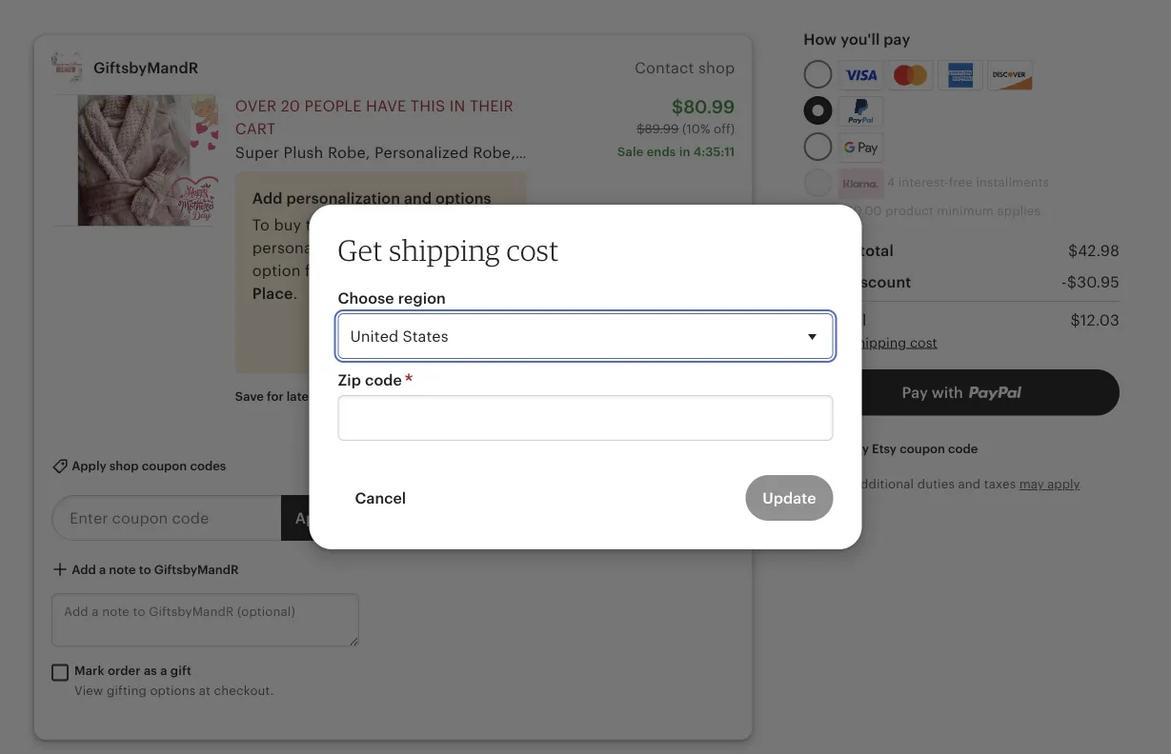Task type: locate. For each thing, give the bounding box(es) containing it.
pay with button
[[804, 370, 1120, 416]]

$ up 89.99
[[672, 97, 684, 117]]

$ down - $ 30.95
[[1071, 312, 1081, 329]]

over
[[235, 97, 277, 115]]

pay in 4 installments image
[[838, 169, 884, 199]]

0 vertical spatial shipping
[[389, 232, 500, 267]]

cost
[[506, 232, 559, 267], [910, 335, 938, 350]]

* additional duties and taxes may apply
[[843, 477, 1080, 492]]

0 vertical spatial get shipping cost
[[338, 232, 559, 267]]

1 vertical spatial cost
[[910, 335, 938, 350]]

shop discount
[[804, 274, 912, 291]]

0 horizontal spatial this
[[306, 217, 333, 234]]

get shipping cost down subtotal
[[821, 335, 938, 350]]

in right the ends
[[679, 144, 691, 159]]

*
[[843, 477, 849, 492]]

choose region
[[338, 290, 446, 307]]

1 horizontal spatial shipping
[[851, 335, 907, 350]]

applies
[[997, 204, 1041, 218]]

0 vertical spatial in
[[450, 97, 466, 115]]

you
[[379, 217, 406, 234]]

$ for 42.98
[[1068, 242, 1078, 259]]

20
[[281, 97, 300, 115]]

checkout.
[[214, 684, 274, 699]]

ends
[[647, 144, 676, 159]]

update button
[[746, 476, 833, 521]]

$50.00
[[838, 204, 882, 218]]

mark order as a gift view gifting options at checkout.
[[74, 664, 274, 699]]

shipping
[[389, 232, 500, 267], [851, 335, 907, 350]]

get inside dialog
[[338, 232, 383, 267]]

1 horizontal spatial options
[[436, 190, 491, 207]]

1 vertical spatial get
[[824, 335, 847, 350]]

off)
[[714, 121, 735, 136]]

region
[[398, 290, 446, 307]]

1 horizontal spatial get
[[824, 335, 847, 350]]

$ up - $ 30.95
[[1068, 242, 1078, 259]]

Add a note to GiftsbyMandR (optional) text field
[[51, 594, 359, 647]]

cost right an
[[506, 232, 559, 267]]

add
[[252, 190, 283, 207]]

order
[[108, 664, 141, 678]]

in
[[450, 97, 466, 115], [679, 144, 691, 159]]

mastercard image
[[891, 63, 931, 88]]

a
[[160, 664, 167, 678]]

this right have
[[411, 97, 445, 115]]

0 horizontal spatial get shipping cost
[[338, 232, 559, 267]]

options down gift
[[150, 684, 196, 699]]

and up the must
[[404, 190, 432, 207]]

google pay image
[[839, 134, 883, 162]]

gifting
[[107, 684, 147, 699]]

get shipping cost inside dialog
[[338, 232, 559, 267]]

$ up sale
[[637, 121, 645, 136]]

get inside button
[[824, 335, 847, 350]]

zip code
[[338, 372, 406, 389]]

to buy this item, you must personalize it and choose an option for:
[[252, 217, 465, 280]]

buy
[[274, 217, 302, 234]]

this right buy
[[306, 217, 333, 234]]

get shipping cost button
[[804, 334, 938, 353]]

and inside to buy this item, you must personalize it and choose an option for:
[[356, 240, 384, 257]]

personalization
[[286, 190, 400, 207]]

shop
[[804, 274, 843, 291]]

and up choose region
[[380, 262, 408, 280]]

paypal image
[[841, 99, 881, 124]]

embroidery place
[[252, 262, 499, 302]]

apply
[[1048, 477, 1080, 492]]

item(s) total
[[804, 242, 894, 259]]

0 horizontal spatial get
[[338, 232, 383, 267]]

shop
[[109, 459, 139, 473]]

0 horizontal spatial in
[[450, 97, 466, 115]]

1 vertical spatial get shipping cost
[[821, 335, 938, 350]]

discount
[[846, 274, 912, 291]]

0 horizontal spatial options
[[150, 684, 196, 699]]

1 horizontal spatial in
[[679, 144, 691, 159]]

cancel
[[355, 490, 406, 507]]

installments
[[976, 176, 1050, 190]]

cost inside get shipping cost button
[[910, 335, 938, 350]]

this
[[411, 97, 445, 115], [306, 217, 333, 234]]

subtotal
[[804, 312, 867, 329]]

$ for 12.03
[[1071, 312, 1081, 329]]

have
[[366, 97, 406, 115]]

$ 12.03
[[1071, 312, 1120, 329]]

shipping up region
[[389, 232, 500, 267]]

color and
[[335, 262, 412, 280]]

american express image
[[941, 63, 981, 88]]

this inside over 20 people have this in their cart
[[411, 97, 445, 115]]

zip
[[338, 372, 361, 389]]

get shipping cost
[[338, 232, 559, 267], [821, 335, 938, 350]]

1 horizontal spatial cost
[[910, 335, 938, 350]]

people
[[304, 97, 362, 115]]

coupon
[[142, 459, 187, 473]]

get
[[338, 232, 383, 267], [824, 335, 847, 350]]

1 horizontal spatial get shipping cost
[[821, 335, 938, 350]]

in left "their"
[[450, 97, 466, 115]]

shipping down subtotal
[[851, 335, 907, 350]]

get shipping cost up region
[[338, 232, 559, 267]]

1 horizontal spatial this
[[411, 97, 445, 115]]

1 vertical spatial options
[[150, 684, 196, 699]]

$
[[672, 97, 684, 117], [637, 121, 645, 136], [1068, 242, 1078, 259], [1067, 274, 1077, 291], [1071, 312, 1081, 329]]

0 horizontal spatial shipping
[[389, 232, 500, 267]]

cost up pay
[[910, 335, 938, 350]]

embroidery
[[412, 262, 499, 280]]

1 vertical spatial this
[[306, 217, 333, 234]]

shipping inside button
[[851, 335, 907, 350]]

Zip code text field
[[338, 396, 833, 441]]

0 vertical spatial get
[[338, 232, 383, 267]]

this inside to buy this item, you must personalize it and choose an option for:
[[306, 217, 333, 234]]

1 vertical spatial shipping
[[851, 335, 907, 350]]

color
[[335, 262, 376, 280]]

view
[[74, 684, 103, 699]]

options up the must
[[436, 190, 491, 207]]

0 horizontal spatial cost
[[506, 232, 559, 267]]

and left taxes
[[958, 477, 981, 492]]

their
[[470, 97, 514, 115]]

and
[[404, 190, 432, 207], [356, 240, 384, 257], [380, 262, 408, 280], [958, 477, 981, 492]]

$ for 80.99
[[672, 97, 684, 117]]

0 vertical spatial cost
[[506, 232, 559, 267]]

0 vertical spatial this
[[411, 97, 445, 115]]

add personalization and options
[[252, 190, 491, 207]]

1 vertical spatial in
[[679, 144, 691, 159]]

and right it
[[356, 240, 384, 257]]

cost inside get shipping cost dialog
[[506, 232, 559, 267]]



Task type: vqa. For each thing, say whether or not it's contained in the screenshot.
"Original art"
no



Task type: describe. For each thing, give the bounding box(es) containing it.
Enter coupon code text field
[[51, 495, 281, 541]]

apply
[[72, 459, 106, 473]]

in inside $ 80.99 $ 89.99 (10% off) sale ends in 4:35:11
[[679, 144, 691, 159]]

choose
[[388, 240, 442, 257]]

mark
[[74, 664, 104, 678]]

free
[[949, 176, 973, 190]]

12.03
[[1081, 312, 1120, 329]]

may
[[1020, 477, 1044, 492]]

codes
[[190, 459, 226, 473]]

-
[[1062, 274, 1067, 291]]

item,
[[337, 217, 375, 234]]

option
[[252, 262, 301, 280]]

options inside mark order as a gift view gifting options at checkout.
[[150, 684, 196, 699]]

$ 80.99 $ 89.99 (10% off) sale ends in 4:35:11
[[618, 97, 735, 159]]

minimum
[[937, 204, 994, 218]]

sale
[[618, 144, 644, 159]]

update
[[763, 490, 816, 507]]

- $ 30.95
[[1062, 274, 1120, 291]]

shipping inside dialog
[[389, 232, 500, 267]]

interest-
[[899, 176, 949, 190]]

.
[[293, 285, 298, 302]]

$ down $ 42.98
[[1067, 274, 1077, 291]]

4:35:11
[[694, 144, 735, 159]]

choose
[[338, 290, 394, 307]]

an
[[446, 240, 465, 257]]

over 20 people have this in their cart
[[235, 97, 514, 137]]

cancel button
[[338, 476, 423, 521]]

$ 42.98
[[1068, 242, 1120, 259]]

item(s)
[[804, 242, 856, 259]]

total
[[860, 242, 894, 259]]

product
[[886, 204, 934, 218]]

visa image
[[845, 67, 877, 84]]

(10%
[[682, 121, 710, 136]]

pay
[[902, 384, 928, 401]]

pay with
[[902, 384, 967, 401]]

apply shop coupon codes
[[69, 459, 226, 473]]

4
[[887, 176, 895, 190]]

pay
[[884, 31, 911, 48]]

duties
[[918, 477, 955, 492]]

get shipping cost dialog
[[0, 0, 1171, 755]]

how
[[804, 31, 837, 48]]

as
[[144, 664, 157, 678]]

it
[[342, 240, 352, 257]]

0 vertical spatial options
[[436, 190, 491, 207]]

42.98
[[1078, 242, 1120, 259]]

gift
[[170, 664, 191, 678]]

must
[[410, 217, 447, 234]]

get shipping cost inside button
[[821, 335, 938, 350]]

code
[[365, 372, 402, 389]]

80.99
[[684, 97, 735, 117]]

4 interest-free installments
[[884, 176, 1050, 190]]

taxes
[[984, 477, 1016, 492]]

giftsbymandr image
[[51, 53, 82, 83]]

for:
[[305, 262, 331, 280]]

cart
[[235, 120, 276, 137]]

how you'll pay
[[804, 31, 911, 48]]

discover image
[[988, 64, 1034, 92]]

place
[[252, 285, 293, 302]]

apply shop coupon codes button
[[37, 449, 241, 484]]

you'll
[[841, 31, 880, 48]]

super plush robe, personalized robe, long embroidered bathrobe image
[[51, 95, 218, 227]]

may apply button
[[1020, 476, 1080, 493]]

89.99
[[645, 121, 679, 136]]

in inside over 20 people have this in their cart
[[450, 97, 466, 115]]

at
[[199, 684, 211, 699]]

personalize
[[252, 240, 338, 257]]

$50.00 product minimum applies
[[838, 204, 1041, 218]]

with
[[932, 384, 963, 401]]

30.95
[[1077, 274, 1120, 291]]

to
[[252, 217, 270, 234]]

additional
[[852, 477, 914, 492]]



